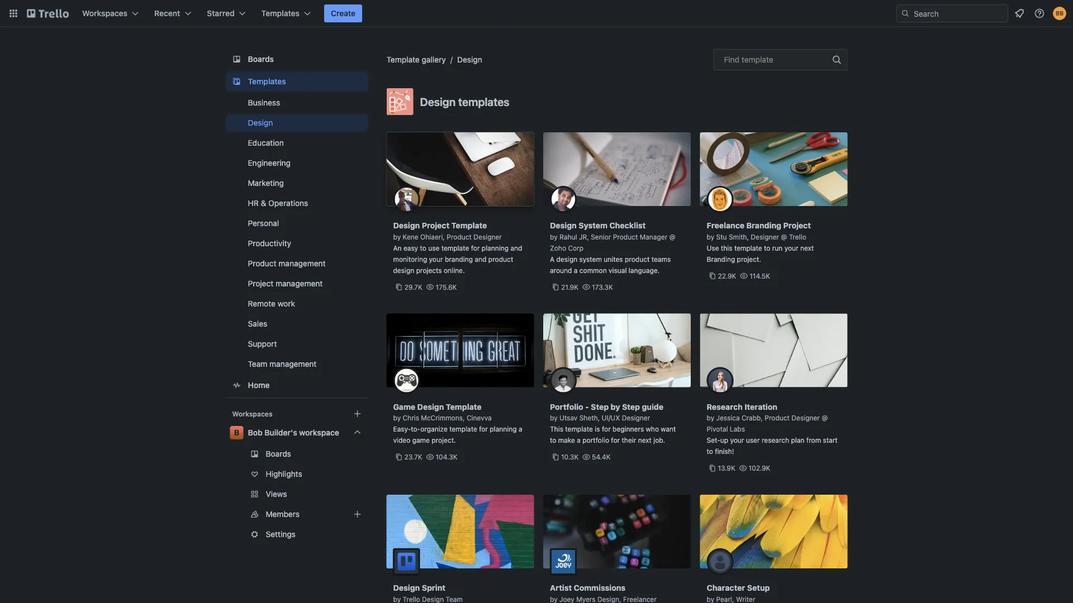 Task type: locate. For each thing, give the bounding box(es) containing it.
design
[[557, 256, 578, 263], [393, 267, 415, 275]]

0 horizontal spatial your
[[429, 256, 443, 263]]

design system checklist by rahul jr, senior product manager @ zoho corp a design system unites product teams around a common visual language.
[[550, 221, 676, 275]]

remote work
[[248, 299, 295, 309]]

chris mccrimmons, cinevva image
[[393, 368, 420, 395]]

views
[[266, 490, 287, 499]]

management down productivity link
[[279, 259, 326, 268]]

1 horizontal spatial project.
[[737, 256, 762, 263]]

1 horizontal spatial design
[[557, 256, 578, 263]]

sales link
[[226, 315, 369, 333]]

template inside game design template by chris mccrimmons, cinevva easy-to-organize template for planning a video game project.
[[446, 403, 482, 412]]

product inside design project template by kene ohiaeri, product designer an easy to use template for planning and monitoring your branding and product design projects online.
[[447, 233, 472, 241]]

joey myers design, freelancer image
[[550, 549, 577, 576]]

around
[[550, 267, 572, 275]]

@ right manager
[[670, 233, 676, 241]]

template inside portfolio - step by step guide by utsav sheth, ui/ux designer this template is for beginners who want to make a portfolio for their next job.
[[566, 426, 593, 434]]

2 vertical spatial management
[[270, 360, 317, 369]]

@ inside freelance branding project by stu smith, designer @ trello use this template to run your next branding project.
[[781, 233, 788, 241]]

portfolio
[[550, 403, 584, 412]]

to inside design project template by kene ohiaeri, product designer an easy to use template for planning and monitoring your branding and product design projects online.
[[420, 244, 427, 252]]

designer inside design project template by kene ohiaeri, product designer an easy to use template for planning and monitoring your branding and product design projects online.
[[474, 233, 502, 241]]

template down smith,
[[735, 244, 763, 252]]

design up around
[[557, 256, 578, 263]]

a inside design system checklist by rahul jr, senior product manager @ zoho corp a design system unites product teams around a common visual language.
[[574, 267, 578, 275]]

for right 'is'
[[602, 426, 611, 434]]

@ up start
[[822, 415, 828, 422]]

1 vertical spatial template
[[452, 221, 487, 230]]

design up the mccrimmons,
[[418, 403, 444, 412]]

manager
[[640, 233, 668, 241]]

template left gallery
[[387, 55, 420, 64]]

designer up plan
[[792, 415, 820, 422]]

boards for views
[[266, 450, 291, 459]]

2 horizontal spatial project
[[784, 221, 811, 230]]

1 horizontal spatial workspaces
[[232, 410, 273, 418]]

project inside design project template by kene ohiaeri, product designer an easy to use template for planning and monitoring your branding and product design projects online.
[[422, 221, 450, 230]]

board image
[[230, 53, 244, 66]]

settings
[[266, 530, 296, 540]]

your inside research iteration by jessica crabb, product designer @ pivotal labs set-up your user research plan from start to finish!
[[731, 437, 745, 445]]

use
[[428, 244, 440, 252]]

design up rahul
[[550, 221, 577, 230]]

template up branding in the top left of the page
[[442, 244, 469, 252]]

2 vertical spatial a
[[577, 437, 581, 445]]

unites
[[604, 256, 623, 263]]

project up 'remote'
[[248, 279, 274, 289]]

by inside design project template by kene ohiaeri, product designer an easy to use template for planning and monitoring your branding and product design projects online.
[[393, 233, 401, 241]]

product inside research iteration by jessica crabb, product designer @ pivotal labs set-up your user research plan from start to finish!
[[765, 415, 790, 422]]

1 horizontal spatial next
[[801, 244, 814, 252]]

iteration
[[745, 403, 778, 412]]

utsav sheth, ui/ux designer image
[[550, 368, 577, 395]]

trello
[[789, 233, 807, 241]]

0 vertical spatial design
[[557, 256, 578, 263]]

add image
[[351, 508, 364, 522]]

0 vertical spatial management
[[279, 259, 326, 268]]

step right - on the bottom of page
[[591, 403, 609, 412]]

design inside design project template by kene ohiaeri, product designer an easy to use template for planning and monitoring your branding and product design projects online.
[[393, 267, 415, 275]]

productivity link
[[226, 235, 369, 253]]

2 horizontal spatial your
[[785, 244, 799, 252]]

to inside research iteration by jessica crabb, product designer @ pivotal labs set-up your user research plan from start to finish!
[[707, 448, 713, 456]]

@ inside research iteration by jessica crabb, product designer @ pivotal labs set-up your user research plan from start to finish!
[[822, 415, 828, 422]]

0 vertical spatial a
[[574, 267, 578, 275]]

next inside portfolio - step by step guide by utsav sheth, ui/ux designer this template is for beginners who want to make a portfolio for their next job.
[[638, 437, 652, 445]]

a inside game design template by chris mccrimmons, cinevva easy-to-organize template for planning a video game project.
[[519, 426, 523, 434]]

your down labs
[[731, 437, 745, 445]]

template inside game design template by chris mccrimmons, cinevva easy-to-organize template for planning a video game project.
[[450, 426, 477, 434]]

who
[[646, 426, 659, 434]]

1 vertical spatial design link
[[226, 114, 369, 132]]

boards for home
[[248, 55, 274, 64]]

1 vertical spatial project.
[[432, 437, 456, 445]]

design right the design icon
[[420, 95, 456, 108]]

character setup link
[[700, 495, 848, 604]]

by up zoho
[[550, 233, 558, 241]]

business link
[[226, 94, 369, 112]]

design link
[[457, 55, 482, 64], [226, 114, 369, 132]]

designer up run
[[751, 233, 779, 241]]

design up kene
[[393, 221, 420, 230]]

design link right gallery
[[457, 55, 482, 64]]

common
[[580, 267, 607, 275]]

by up 'pivotal' at the right bottom of page
[[707, 415, 715, 422]]

to
[[420, 244, 427, 252], [764, 244, 771, 252], [550, 437, 557, 445], [707, 448, 713, 456]]

by inside freelance branding project by stu smith, designer @ trello use this template to run your next branding project.
[[707, 233, 715, 241]]

design
[[457, 55, 482, 64], [420, 95, 456, 108], [248, 118, 273, 128], [393, 221, 420, 230], [550, 221, 577, 230], [418, 403, 444, 412], [393, 584, 420, 593]]

projects
[[416, 267, 442, 275]]

0 horizontal spatial project
[[248, 279, 274, 289]]

product down iteration
[[765, 415, 790, 422]]

project up ohiaeri,
[[422, 221, 450, 230]]

0 vertical spatial branding
[[747, 221, 782, 230]]

design sprint link
[[387, 495, 534, 604]]

23.7k
[[405, 454, 423, 462]]

game
[[413, 437, 430, 445]]

to left use
[[420, 244, 427, 252]]

design down business
[[248, 118, 273, 128]]

templates
[[262, 9, 300, 18], [248, 77, 286, 86]]

by left stu
[[707, 233, 715, 241]]

easy-
[[393, 426, 411, 434]]

0 vertical spatial project.
[[737, 256, 762, 263]]

project. up 114.5k on the top right
[[737, 256, 762, 263]]

branding up run
[[747, 221, 782, 230]]

1 horizontal spatial step
[[622, 403, 640, 412]]

a right around
[[574, 267, 578, 275]]

boards right board image
[[248, 55, 274, 64]]

0 horizontal spatial workspaces
[[82, 9, 128, 18]]

template down cinevva
[[450, 426, 477, 434]]

template for game design template
[[446, 403, 482, 412]]

product down the checklist
[[613, 233, 638, 241]]

to inside portfolio - step by step guide by utsav sheth, ui/ux designer this template is for beginners who want to make a portfolio for their next job.
[[550, 437, 557, 445]]

10.3k
[[561, 454, 579, 462]]

0 vertical spatial next
[[801, 244, 814, 252]]

0 horizontal spatial product
[[489, 256, 513, 263]]

2 horizontal spatial @
[[822, 415, 828, 422]]

13.9k
[[718, 465, 736, 473]]

template gallery
[[387, 55, 446, 64]]

boards link for home
[[226, 49, 369, 69]]

portfolio
[[583, 437, 610, 445]]

boards
[[248, 55, 274, 64], [266, 450, 291, 459]]

primary element
[[0, 0, 1074, 27]]

by for chris
[[393, 415, 401, 422]]

product up branding in the top left of the page
[[447, 233, 472, 241]]

branding
[[747, 221, 782, 230], [707, 256, 736, 263]]

a left this
[[519, 426, 523, 434]]

template down sheth,
[[566, 426, 593, 434]]

product inside design system checklist by rahul jr, senior product manager @ zoho corp a design system unites product teams around a common visual language.
[[625, 256, 650, 263]]

1 boards link from the top
[[226, 49, 369, 69]]

2 vertical spatial your
[[731, 437, 745, 445]]

management down product management link
[[276, 279, 323, 289]]

use
[[707, 244, 719, 252]]

and right branding in the top left of the page
[[475, 256, 487, 263]]

-
[[586, 403, 589, 412]]

0 vertical spatial boards link
[[226, 49, 369, 69]]

product right branding in the top left of the page
[[489, 256, 513, 263]]

project.
[[737, 256, 762, 263], [432, 437, 456, 445]]

1 vertical spatial next
[[638, 437, 652, 445]]

1 product from the left
[[489, 256, 513, 263]]

kene ohiaeri, product designer image
[[393, 186, 420, 213]]

0 vertical spatial planning
[[482, 244, 509, 252]]

to left run
[[764, 244, 771, 252]]

find template
[[724, 55, 774, 64]]

0 horizontal spatial @
[[670, 233, 676, 241]]

1 horizontal spatial and
[[511, 244, 523, 252]]

to down this
[[550, 437, 557, 445]]

business
[[248, 98, 280, 107]]

a inside portfolio - step by step guide by utsav sheth, ui/ux designer this template is for beginners who want to make a portfolio for their next job.
[[577, 437, 581, 445]]

by up an
[[393, 233, 401, 241]]

2 vertical spatial template
[[446, 403, 482, 412]]

to down set-
[[707, 448, 713, 456]]

b
[[234, 429, 240, 438]]

templates button
[[255, 4, 318, 22]]

boards link for views
[[226, 446, 369, 464]]

highlights
[[266, 470, 302, 479]]

template up branding in the top left of the page
[[452, 221, 487, 230]]

boards link up templates link
[[226, 49, 369, 69]]

project management link
[[226, 275, 369, 293]]

0 vertical spatial boards
[[248, 55, 274, 64]]

designer inside research iteration by jessica crabb, product designer @ pivotal labs set-up your user research plan from start to finish!
[[792, 415, 820, 422]]

0 vertical spatial your
[[785, 244, 799, 252]]

1 vertical spatial management
[[276, 279, 323, 289]]

0 vertical spatial templates
[[262, 9, 300, 18]]

1 horizontal spatial project
[[422, 221, 450, 230]]

0 horizontal spatial design
[[393, 267, 415, 275]]

1 horizontal spatial branding
[[747, 221, 782, 230]]

0 horizontal spatial branding
[[707, 256, 736, 263]]

1 vertical spatial your
[[429, 256, 443, 263]]

product up language.
[[625, 256, 650, 263]]

1 vertical spatial design
[[393, 267, 415, 275]]

by inside game design template by chris mccrimmons, cinevva easy-to-organize template for planning a video game project.
[[393, 415, 401, 422]]

1 vertical spatial planning
[[490, 426, 517, 434]]

starred
[[207, 9, 235, 18]]

1 horizontal spatial your
[[731, 437, 745, 445]]

trello design team image
[[393, 549, 420, 576]]

step left guide at right
[[622, 403, 640, 412]]

a right make
[[577, 437, 581, 445]]

artist
[[550, 584, 572, 593]]

research iteration by jessica crabb, product designer @ pivotal labs set-up your user research plan from start to finish!
[[707, 403, 838, 456]]

design icon image
[[387, 88, 414, 115]]

1 vertical spatial a
[[519, 426, 523, 434]]

kene
[[403, 233, 419, 241]]

0 vertical spatial workspaces
[[82, 9, 128, 18]]

designer
[[474, 233, 502, 241], [751, 233, 779, 241], [622, 415, 651, 422], [792, 415, 820, 422]]

templates right "starred" popup button
[[262, 9, 300, 18]]

templates up business
[[248, 77, 286, 86]]

teams
[[652, 256, 671, 263]]

template up cinevva
[[446, 403, 482, 412]]

design right gallery
[[457, 55, 482, 64]]

template
[[387, 55, 420, 64], [452, 221, 487, 230], [446, 403, 482, 412]]

templates inside dropdown button
[[262, 9, 300, 18]]

create button
[[324, 4, 362, 22]]

0 horizontal spatial project.
[[432, 437, 456, 445]]

this
[[550, 426, 564, 434]]

1 vertical spatial boards
[[266, 450, 291, 459]]

and left zoho
[[511, 244, 523, 252]]

management down support "link"
[[270, 360, 317, 369]]

by inside design system checklist by rahul jr, senior product manager @ zoho corp a design system unites product teams around a common visual language.
[[550, 233, 558, 241]]

for down cinevva
[[479, 426, 488, 434]]

make
[[559, 437, 575, 445]]

designer right ohiaeri,
[[474, 233, 502, 241]]

designer inside freelance branding project by stu smith, designer @ trello use this template to run your next branding project.
[[751, 233, 779, 241]]

for up branding in the top left of the page
[[471, 244, 480, 252]]

up
[[721, 437, 729, 445]]

for
[[471, 244, 480, 252], [479, 426, 488, 434], [602, 426, 611, 434], [611, 437, 620, 445]]

0 horizontal spatial next
[[638, 437, 652, 445]]

project up trello
[[784, 221, 811, 230]]

0 horizontal spatial step
[[591, 403, 609, 412]]

designer up beginners
[[622, 415, 651, 422]]

by up easy-
[[393, 415, 401, 422]]

template inside design project template by kene ohiaeri, product designer an easy to use template for planning and monitoring your branding and product design projects online.
[[452, 221, 487, 230]]

by up ui/ux
[[611, 403, 620, 412]]

@
[[670, 233, 676, 241], [781, 233, 788, 241], [822, 415, 828, 422]]

set-
[[707, 437, 721, 445]]

for inside game design template by chris mccrimmons, cinevva easy-to-organize template for planning a video game project.
[[479, 426, 488, 434]]

boards link up highlights link
[[226, 446, 369, 464]]

next down who
[[638, 437, 652, 445]]

artist commissions link
[[544, 495, 691, 604]]

design link up 'education' 'link'
[[226, 114, 369, 132]]

1 horizontal spatial @
[[781, 233, 788, 241]]

1 horizontal spatial design link
[[457, 55, 482, 64]]

project. down organize on the left
[[432, 437, 456, 445]]

to inside freelance branding project by stu smith, designer @ trello use this template to run your next branding project.
[[764, 244, 771, 252]]

design inside design system checklist by rahul jr, senior product manager @ zoho corp a design system unites product teams around a common visual language.
[[550, 221, 577, 230]]

search image
[[901, 9, 910, 18]]

boards up highlights
[[266, 450, 291, 459]]

planning
[[482, 244, 509, 252], [490, 426, 517, 434]]

utsav
[[560, 415, 578, 422]]

start
[[823, 437, 838, 445]]

1 horizontal spatial product
[[625, 256, 650, 263]]

branding down this
[[707, 256, 736, 263]]

next down trello
[[801, 244, 814, 252]]

product inside design system checklist by rahul jr, senior product manager @ zoho corp a design system unites product teams around a common visual language.
[[613, 233, 638, 241]]

product
[[489, 256, 513, 263], [625, 256, 650, 263]]

1 vertical spatial boards link
[[226, 446, 369, 464]]

home link
[[226, 376, 369, 396]]

by for kene
[[393, 233, 401, 241]]

by for stu
[[707, 233, 715, 241]]

your down trello
[[785, 244, 799, 252]]

your down use
[[429, 256, 443, 263]]

branding
[[445, 256, 473, 263]]

smith,
[[729, 233, 749, 241]]

@ up run
[[781, 233, 788, 241]]

open information menu image
[[1035, 8, 1046, 19]]

members
[[266, 510, 300, 520]]

2 boards link from the top
[[226, 446, 369, 464]]

template right find at the right
[[742, 55, 774, 64]]

an
[[393, 244, 402, 252]]

design down monitoring
[[393, 267, 415, 275]]

your
[[785, 244, 799, 252], [429, 256, 443, 263], [731, 437, 745, 445]]

2 product from the left
[[625, 256, 650, 263]]

1 vertical spatial and
[[475, 256, 487, 263]]



Task type: vqa. For each thing, say whether or not it's contained in the screenshot.


Task type: describe. For each thing, give the bounding box(es) containing it.
create a workspace image
[[351, 408, 364, 421]]

chris
[[403, 415, 419, 422]]

Find template field
[[714, 49, 848, 70]]

1 vertical spatial workspaces
[[232, 410, 273, 418]]

mccrimmons,
[[421, 415, 465, 422]]

online.
[[444, 267, 465, 275]]

user
[[746, 437, 760, 445]]

back to home image
[[27, 4, 69, 22]]

hr & operations link
[[226, 195, 369, 213]]

bob builder (bobbuilder40) image
[[1054, 7, 1067, 20]]

175.6k
[[436, 284, 457, 291]]

product inside design project template by kene ohiaeri, product designer an easy to use template for planning and monitoring your branding and product design projects online.
[[489, 256, 513, 263]]

your inside design project template by kene ohiaeri, product designer an easy to use template for planning and monitoring your branding and product design projects online.
[[429, 256, 443, 263]]

template inside field
[[742, 55, 774, 64]]

workspace
[[299, 429, 339, 438]]

design inside design project template by kene ohiaeri, product designer an easy to use template for planning and monitoring your branding and product design projects online.
[[393, 221, 420, 230]]

freelance
[[707, 221, 745, 230]]

planning inside design project template by kene ohiaeri, product designer an easy to use template for planning and monitoring your branding and product design projects online.
[[482, 244, 509, 252]]

research
[[762, 437, 790, 445]]

Search field
[[910, 5, 1008, 22]]

recent
[[154, 9, 180, 18]]

workspaces inside the workspaces 'dropdown button'
[[82, 9, 128, 18]]

jessica crabb, product designer @ pivotal labs image
[[707, 368, 734, 395]]

by inside research iteration by jessica crabb, product designer @ pivotal labs set-up your user research plan from start to finish!
[[707, 415, 715, 422]]

freelance branding project by stu smith, designer @ trello use this template to run your next branding project.
[[707, 221, 814, 263]]

management for team management
[[270, 360, 317, 369]]

product management
[[248, 259, 326, 268]]

bob builder's workspace
[[248, 429, 339, 438]]

productivity
[[248, 239, 291, 248]]

project. inside game design template by chris mccrimmons, cinevva easy-to-organize template for planning a video game project.
[[432, 437, 456, 445]]

0 vertical spatial and
[[511, 244, 523, 252]]

education link
[[226, 134, 369, 152]]

team management
[[248, 360, 317, 369]]

templates link
[[226, 72, 369, 92]]

job.
[[654, 437, 666, 445]]

a
[[550, 256, 555, 263]]

your inside freelance branding project by stu smith, designer @ trello use this template to run your next branding project.
[[785, 244, 799, 252]]

2 step from the left
[[622, 403, 640, 412]]

checklist
[[610, 221, 646, 230]]

bob
[[248, 429, 263, 438]]

product down productivity
[[248, 259, 277, 268]]

rahul jr, senior product manager @ zoho corp image
[[550, 186, 577, 213]]

template board image
[[230, 75, 244, 88]]

senior
[[591, 233, 611, 241]]

home
[[248, 381, 270, 390]]

template for design project template
[[452, 221, 487, 230]]

from
[[807, 437, 822, 445]]

by for rahul
[[550, 233, 558, 241]]

by for step
[[611, 403, 620, 412]]

stu smith, designer @ trello image
[[707, 186, 734, 213]]

game design template by chris mccrimmons, cinevva easy-to-organize template for planning a video game project.
[[393, 403, 523, 445]]

crabb,
[[742, 415, 763, 422]]

sprint
[[422, 584, 446, 593]]

planning inside game design template by chris mccrimmons, cinevva easy-to-organize template for planning a video game project.
[[490, 426, 517, 434]]

114.5k
[[750, 272, 771, 280]]

project. inside freelance branding project by stu smith, designer @ trello use this template to run your next branding project.
[[737, 256, 762, 263]]

artist commissions
[[550, 584, 626, 593]]

@ inside design system checklist by rahul jr, senior product manager @ zoho corp a design system unites product teams around a common visual language.
[[670, 233, 676, 241]]

@ for research iteration
[[822, 415, 828, 422]]

rahul
[[560, 233, 577, 241]]

1 step from the left
[[591, 403, 609, 412]]

@ for freelance branding project
[[781, 233, 788, 241]]

members link
[[226, 506, 369, 524]]

starred button
[[200, 4, 253, 22]]

design templates
[[420, 95, 510, 108]]

102.9k
[[749, 465, 771, 473]]

template gallery link
[[387, 55, 446, 64]]

remote
[[248, 299, 276, 309]]

personal link
[[226, 215, 369, 233]]

education
[[248, 138, 284, 148]]

management for product management
[[279, 259, 326, 268]]

system
[[579, 221, 608, 230]]

pearl, writer image
[[707, 549, 734, 576]]

ohiaeri,
[[421, 233, 445, 241]]

0 horizontal spatial and
[[475, 256, 487, 263]]

design inside design system checklist by rahul jr, senior product manager @ zoho corp a design system unites product teams around a common visual language.
[[557, 256, 578, 263]]

by up this
[[550, 415, 558, 422]]

engineering
[[248, 159, 291, 168]]

cinevva
[[467, 415, 492, 422]]

project management
[[248, 279, 323, 289]]

finish!
[[715, 448, 735, 456]]

team
[[248, 360, 267, 369]]

sheth,
[[580, 415, 600, 422]]

commissions
[[574, 584, 626, 593]]

home image
[[230, 379, 244, 393]]

management for project management
[[276, 279, 323, 289]]

project inside freelance branding project by stu smith, designer @ trello use this template to run your next branding project.
[[784, 221, 811, 230]]

hr & operations
[[248, 199, 308, 208]]

template inside freelance branding project by stu smith, designer @ trello use this template to run your next branding project.
[[735, 244, 763, 252]]

labs
[[730, 426, 745, 434]]

29.7k
[[405, 284, 423, 291]]

for left their
[[611, 437, 620, 445]]

portfolio - step by step guide by utsav sheth, ui/ux designer this template is for beginners who want to make a portfolio for their next job.
[[550, 403, 676, 445]]

easy
[[404, 244, 418, 252]]

recent button
[[148, 4, 198, 22]]

research
[[707, 403, 743, 412]]

0 vertical spatial template
[[387, 55, 420, 64]]

designer inside portfolio - step by step guide by utsav sheth, ui/ux designer this template is for beginners who want to make a portfolio for their next job.
[[622, 415, 651, 422]]

template inside design project template by kene ohiaeri, product designer an easy to use template for planning and monitoring your branding and product design projects online.
[[442, 244, 469, 252]]

create
[[331, 9, 356, 18]]

system
[[580, 256, 602, 263]]

settings link
[[226, 526, 369, 544]]

1 vertical spatial branding
[[707, 256, 736, 263]]

is
[[595, 426, 600, 434]]

their
[[622, 437, 637, 445]]

0 notifications image
[[1013, 7, 1027, 20]]

design inside game design template by chris mccrimmons, cinevva easy-to-organize template for planning a video game project.
[[418, 403, 444, 412]]

support
[[248, 340, 277, 349]]

game
[[393, 403, 416, 412]]

0 vertical spatial design link
[[457, 55, 482, 64]]

design down trello design team icon
[[393, 584, 420, 593]]

next inside freelance branding project by stu smith, designer @ trello use this template to run your next branding project.
[[801, 244, 814, 252]]

corp
[[568, 244, 584, 252]]

22.9k
[[718, 272, 737, 280]]

this
[[721, 244, 733, 252]]

run
[[773, 244, 783, 252]]

product management link
[[226, 255, 369, 273]]

work
[[278, 299, 295, 309]]

marketing link
[[226, 174, 369, 192]]

104.3k
[[436, 454, 458, 462]]

remote work link
[[226, 295, 369, 313]]

for inside design project template by kene ohiaeri, product designer an easy to use template for planning and monitoring your branding and product design projects online.
[[471, 244, 480, 252]]

1 vertical spatial templates
[[248, 77, 286, 86]]

&
[[261, 199, 266, 208]]

setup
[[748, 584, 770, 593]]

gallery
[[422, 55, 446, 64]]

character
[[707, 584, 746, 593]]

0 horizontal spatial design link
[[226, 114, 369, 132]]

visual
[[609, 267, 627, 275]]

views link
[[226, 486, 369, 504]]

monitoring
[[393, 256, 427, 263]]



